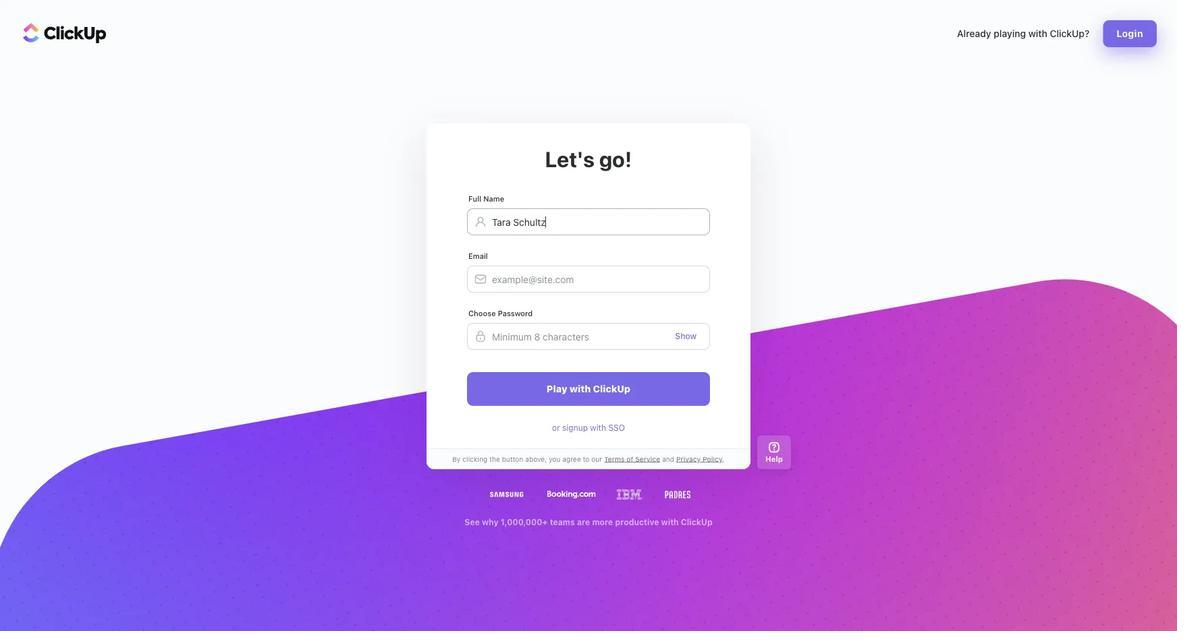 Task type: vqa. For each thing, say whether or not it's contained in the screenshot.
are
yes



Task type: describe. For each thing, give the bounding box(es) containing it.
or signup with sso link
[[552, 424, 625, 434]]

let's
[[545, 147, 595, 172]]

login link
[[1103, 20, 1157, 47]]

productive
[[615, 518, 659, 528]]

signup
[[562, 424, 588, 433]]

Choose Password password field
[[467, 323, 710, 350]]

teams
[[550, 518, 575, 528]]

privacy policy link
[[674, 455, 723, 465]]

policy
[[703, 456, 723, 464]]

button
[[502, 456, 523, 464]]

sso
[[609, 424, 625, 433]]

clicking
[[463, 456, 488, 464]]

play with clickup
[[547, 384, 631, 395]]

agree
[[563, 456, 581, 464]]

play
[[547, 384, 568, 395]]

.
[[723, 456, 725, 464]]

with inside or signup with sso link
[[590, 424, 606, 433]]

1,000,000+
[[501, 518, 548, 528]]

with inside play with clickup button
[[570, 384, 591, 395]]

above,
[[525, 456, 547, 464]]

show
[[675, 332, 697, 341]]

see why 1,000,000+ teams are more productive with clickup
[[465, 518, 713, 528]]

1 vertical spatial clickup
[[681, 518, 713, 528]]

clickup inside button
[[593, 384, 631, 395]]

full name
[[469, 194, 504, 203]]

terms of service link
[[602, 455, 662, 465]]

see
[[465, 518, 480, 528]]

with right playing
[[1029, 28, 1048, 39]]

full
[[469, 194, 482, 203]]

with right productive at the right of the page
[[661, 518, 679, 528]]

already
[[957, 28, 992, 39]]

name
[[484, 194, 504, 203]]

or signup with sso
[[552, 424, 625, 433]]

why
[[482, 518, 499, 528]]

more
[[592, 518, 613, 528]]

already playing with clickup?
[[957, 28, 1090, 39]]



Task type: locate. For each thing, give the bounding box(es) containing it.
clickup?
[[1050, 28, 1090, 39]]

privacy
[[677, 456, 701, 464]]

clickup up sso
[[593, 384, 631, 395]]

1 horizontal spatial clickup
[[681, 518, 713, 528]]

with
[[1029, 28, 1048, 39], [570, 384, 591, 395], [590, 424, 606, 433], [661, 518, 679, 528]]

terms
[[604, 456, 625, 464]]

sign up element
[[467, 194, 710, 406]]

the
[[490, 456, 500, 464]]

email
[[469, 252, 488, 261]]

you
[[549, 456, 561, 464]]

play with clickup button
[[467, 373, 710, 406]]

with right play
[[570, 384, 591, 395]]

password
[[498, 309, 533, 318]]

help link
[[758, 436, 791, 470]]

our
[[592, 456, 602, 464]]

by clicking the button above, you agree to our terms of service and privacy policy .
[[452, 456, 725, 464]]

choose
[[469, 309, 496, 318]]

Email email field
[[467, 266, 710, 293]]

show link
[[675, 332, 697, 341]]

to
[[583, 456, 590, 464]]

of
[[627, 456, 634, 464]]

login
[[1117, 28, 1144, 39]]

service
[[635, 456, 660, 464]]

choose password
[[469, 309, 533, 318]]

go!
[[599, 147, 632, 172]]

are
[[577, 518, 590, 528]]

playing
[[994, 28, 1026, 39]]

or
[[552, 424, 560, 433]]

0 vertical spatial clickup
[[593, 384, 631, 395]]

help
[[766, 455, 783, 464]]

by
[[452, 456, 461, 464]]

clickup - home image
[[23, 23, 107, 43]]

0 horizontal spatial clickup
[[593, 384, 631, 395]]

with left sso
[[590, 424, 606, 433]]

clickup
[[593, 384, 631, 395], [681, 518, 713, 528]]

and
[[662, 456, 674, 464]]

let's go!
[[545, 147, 632, 172]]

clickup right productive at the right of the page
[[681, 518, 713, 528]]



